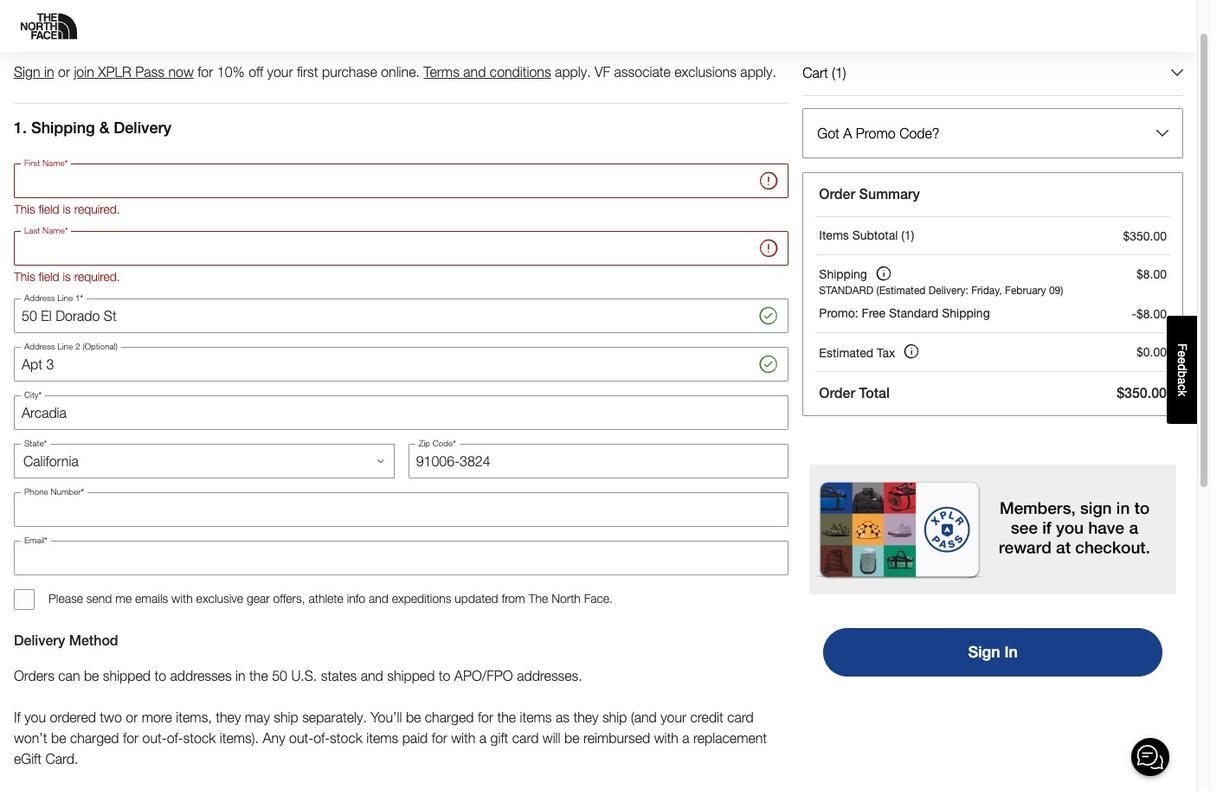 Task type: describe. For each thing, give the bounding box(es) containing it.
zip code
[[419, 438, 453, 449]]

associate
[[614, 64, 671, 80]]

join xplr pass now link
[[74, 64, 194, 80]]

2 stock from the left
[[330, 731, 363, 746]]

2 $8.00 from the top
[[1137, 307, 1167, 322]]

free
[[862, 306, 886, 321]]

k
[[1176, 391, 1190, 397]]

name for last name
[[43, 225, 65, 236]]

exclusions
[[675, 64, 737, 80]]

1. shipping & delivery
[[14, 119, 171, 137]]

1 they from the left
[[216, 710, 241, 726]]

1 to from the left
[[154, 668, 166, 684]]

1 of- from the left
[[167, 731, 183, 746]]

please
[[48, 591, 83, 606]]

items).
[[220, 731, 259, 746]]

&
[[99, 119, 109, 137]]

email
[[24, 535, 44, 546]]

send
[[86, 591, 112, 606]]

off
[[249, 64, 263, 80]]

may
[[245, 710, 270, 726]]

0 horizontal spatial or
[[58, 64, 70, 80]]

vf
[[595, 64, 610, 80]]

paid
[[402, 731, 428, 746]]

tax
[[877, 345, 895, 360]]

be right will
[[564, 731, 580, 746]]

$350.00 for items subtotal (1)
[[1123, 229, 1167, 243]]

terms and conditions link
[[424, 64, 551, 80]]

2 ship from the left
[[602, 710, 627, 726]]

order summary
[[819, 186, 920, 203]]

1.
[[14, 119, 27, 137]]

Zip Code text field
[[408, 444, 789, 479]]

$350.00 for order total
[[1117, 385, 1167, 402]]

code
[[433, 438, 453, 449]]

this field is required. alert for last name
[[14, 269, 789, 285]]

2 e from the top
[[1176, 358, 1190, 365]]

me
[[115, 591, 132, 606]]

pass
[[135, 64, 164, 80]]

(optional)
[[82, 341, 118, 352]]

Email email field
[[14, 541, 789, 576]]

sign for sign in or join xplr pass now for 10% off your first purchase online. terms and conditions apply. vf associate exclusions apply.
[[14, 64, 40, 80]]

estimated tax tooltip image
[[902, 342, 922, 362]]

0 vertical spatial card
[[727, 710, 754, 726]]

any
[[263, 731, 285, 746]]

c
[[1176, 385, 1190, 391]]

addresses
[[170, 668, 232, 684]]

2 apply. from the left
[[741, 64, 776, 80]]

line for 1
[[57, 293, 73, 303]]

50
[[272, 668, 287, 684]]

estimated tax
[[819, 345, 899, 360]]

a
[[843, 126, 852, 141]]

exclusive
[[196, 591, 243, 606]]

replacement
[[694, 731, 767, 746]]

phone
[[24, 487, 48, 497]]

Please send me emails with  exclusive gear offers, athlete info and expeditions updated from The North Face. checkbox
[[14, 590, 35, 610]]

Phone Number telephone field
[[14, 493, 789, 527]]

order for order total
[[819, 385, 856, 402]]

Address Line 1 text field
[[14, 299, 789, 333]]

members, sign in to see if you have a reward at checkout. image
[[810, 465, 1177, 594]]

from
[[502, 591, 525, 606]]

friday,
[[972, 284, 1002, 297]]

1
[[75, 293, 80, 303]]

City text field
[[14, 396, 789, 430]]

2 shipped from the left
[[387, 668, 435, 684]]

Address Line 2 (Optional) text field
[[14, 347, 789, 382]]

north
[[552, 591, 581, 606]]

subtotal
[[853, 228, 898, 242]]

if you ordered two or more items, they may ship separately. you'll be charged for the items as they ship (and your credit card won't be charged for out-of-stock items). any out-of-stock items paid for with a gift card will be reimbursed with a replacement egift card.
[[14, 710, 767, 767]]

cart (1)
[[803, 65, 846, 81]]

(and
[[631, 710, 657, 726]]

number
[[51, 487, 81, 497]]

now
[[168, 64, 194, 80]]

egift
[[14, 752, 42, 767]]

conditions
[[490, 64, 551, 80]]

february
[[1005, 284, 1046, 297]]

states
[[321, 668, 357, 684]]

1 vertical spatial shipping
[[819, 267, 871, 282]]

0 vertical spatial the
[[249, 668, 268, 684]]

-$8.00
[[1132, 307, 1167, 322]]

name for first name
[[42, 158, 65, 168]]

standard (estimated delivery: friday, february 09)
[[819, 284, 1063, 297]]

1 apply. from the left
[[555, 64, 591, 80]]

online.
[[381, 64, 420, 80]]

athlete
[[309, 591, 343, 606]]

updated
[[455, 591, 498, 606]]

join
[[74, 64, 94, 80]]

2 out- from the left
[[289, 731, 314, 746]]

reimbursed
[[583, 731, 650, 746]]

(1) inside dropdown button
[[832, 65, 846, 81]]

address line 2 (optional)
[[24, 341, 118, 352]]

u.s.
[[291, 668, 317, 684]]

delivery:
[[929, 284, 969, 297]]

0 vertical spatial your
[[267, 64, 293, 80]]

a inside button
[[1176, 378, 1190, 385]]

got
[[818, 126, 840, 141]]

sign in or join xplr pass now for 10% off your first purchase online. terms and conditions apply. vf associate exclusions apply.
[[14, 64, 776, 80]]

this for first name
[[14, 202, 35, 216]]

1 stock from the left
[[183, 731, 216, 746]]

this field is required. for last name
[[14, 269, 120, 284]]

will
[[543, 731, 561, 746]]

0 horizontal spatial card
[[512, 731, 539, 746]]

ordered
[[50, 710, 96, 726]]

as
[[556, 710, 570, 726]]

address for address line 1
[[24, 293, 55, 303]]

purchase
[[322, 64, 377, 80]]

estimated
[[819, 345, 874, 360]]

(estimated
[[877, 284, 926, 297]]

2
[[75, 341, 80, 352]]

1 horizontal spatial with
[[451, 731, 476, 746]]

two
[[100, 710, 122, 726]]

credit
[[690, 710, 724, 726]]

2 horizontal spatial with
[[654, 731, 679, 746]]

address line 1
[[24, 293, 80, 303]]

be up card.
[[51, 731, 66, 746]]

be right can in the bottom left of the page
[[84, 668, 99, 684]]

expeditions
[[392, 591, 451, 606]]

first
[[24, 158, 40, 168]]

more
[[142, 710, 172, 726]]

2 vertical spatial and
[[361, 668, 383, 684]]

city
[[24, 390, 39, 400]]

0 horizontal spatial a
[[480, 731, 487, 746]]

order for order summary
[[819, 186, 856, 203]]

1 ship from the left
[[274, 710, 298, 726]]

this field is required. alert for first name
[[14, 202, 789, 217]]

promo
[[856, 126, 896, 141]]

2 horizontal spatial shipping
[[942, 306, 990, 321]]



Task type: locate. For each thing, give the bounding box(es) containing it.
got a promo code?
[[818, 126, 940, 141]]

2 horizontal spatial a
[[1176, 378, 1190, 385]]

d
[[1176, 365, 1190, 371]]

sign down home page image
[[14, 64, 40, 80]]

the
[[529, 591, 548, 606]]

1 this from the top
[[14, 202, 35, 216]]

terms
[[424, 64, 460, 80]]

0 vertical spatial this
[[14, 202, 35, 216]]

required. for first name
[[74, 202, 120, 216]]

0 horizontal spatial items
[[366, 731, 398, 746]]

shipped up two
[[103, 668, 151, 684]]

1 vertical spatial charged
[[70, 731, 119, 746]]

delivery
[[114, 119, 171, 137], [14, 633, 65, 649]]

a left replacement
[[682, 731, 690, 746]]

1 vertical spatial this
[[14, 269, 35, 284]]

2 order from the top
[[819, 385, 856, 402]]

shipped up you'll
[[387, 668, 435, 684]]

First Name text field
[[14, 164, 789, 198]]

is up last name
[[63, 202, 71, 216]]

0 vertical spatial order
[[819, 186, 856, 203]]

1 vertical spatial card
[[512, 731, 539, 746]]

1 horizontal spatial they
[[573, 710, 599, 726]]

they right as
[[573, 710, 599, 726]]

please send me emails with  exclusive gear offers, athlete info and expeditions updated from the north face.
[[48, 591, 613, 606]]

offers,
[[273, 591, 305, 606]]

0 horizontal spatial charged
[[70, 731, 119, 746]]

you'll
[[371, 710, 402, 726]]

zip
[[419, 438, 430, 449]]

your right 'off'
[[267, 64, 293, 80]]

0 vertical spatial is
[[63, 202, 71, 216]]

0 horizontal spatial ship
[[274, 710, 298, 726]]

b
[[1176, 371, 1190, 378]]

1 vertical spatial items
[[366, 731, 398, 746]]

0 vertical spatial in
[[44, 64, 54, 80]]

with left gift
[[451, 731, 476, 746]]

a up k
[[1176, 378, 1190, 385]]

1 vertical spatial or
[[126, 710, 138, 726]]

required. for last name
[[74, 269, 120, 284]]

1 vertical spatial delivery
[[14, 633, 65, 649]]

2 is from the top
[[63, 269, 71, 284]]

sign for sign in
[[968, 644, 1000, 662]]

the
[[249, 668, 268, 684], [497, 710, 516, 726]]

0 horizontal spatial (1)
[[832, 65, 846, 81]]

0 horizontal spatial sign
[[14, 64, 40, 80]]

0 vertical spatial sign
[[14, 64, 40, 80]]

delivery right the &
[[114, 119, 171, 137]]

1 horizontal spatial items
[[520, 710, 552, 726]]

if
[[14, 710, 21, 726]]

0 horizontal spatial shipping
[[31, 119, 95, 137]]

apo/fpo
[[454, 668, 513, 684]]

order total
[[819, 385, 890, 402]]

e up d
[[1176, 351, 1190, 358]]

2 this field is required. from the top
[[14, 269, 120, 284]]

card up replacement
[[727, 710, 754, 726]]

$350.00 up the -$8.00
[[1123, 229, 1167, 243]]

or right two
[[126, 710, 138, 726]]

address for address line 2 (optional)
[[24, 341, 55, 352]]

separately.
[[302, 710, 367, 726]]

is for first name
[[63, 202, 71, 216]]

is for last name
[[63, 269, 71, 284]]

of- down separately.
[[314, 731, 330, 746]]

1 vertical spatial name
[[43, 225, 65, 236]]

(1) right cart
[[832, 65, 846, 81]]

stock down separately.
[[330, 731, 363, 746]]

the inside if you ordered two or more items, they may ship separately. you'll be charged for the items as they ship (and your credit card won't be charged for out-of-stock items). any out-of-stock items paid for with a gift card will be reimbursed with a replacement egift card.
[[497, 710, 516, 726]]

0 horizontal spatial delivery
[[14, 633, 65, 649]]

items,
[[176, 710, 212, 726]]

order up items
[[819, 186, 856, 203]]

1 horizontal spatial your
[[661, 710, 687, 726]]

this field is required. up last name
[[14, 202, 120, 216]]

0 vertical spatial delivery
[[114, 119, 171, 137]]

1 horizontal spatial stock
[[330, 731, 363, 746]]

0 horizontal spatial stock
[[183, 731, 216, 746]]

2 address from the top
[[24, 341, 55, 352]]

code?
[[900, 126, 940, 141]]

0 horizontal spatial the
[[249, 668, 268, 684]]

1 vertical spatial (1)
[[901, 228, 915, 242]]

or left join
[[58, 64, 70, 80]]

0 horizontal spatial of-
[[167, 731, 183, 746]]

with right emails
[[172, 591, 193, 606]]

1 shipped from the left
[[103, 668, 151, 684]]

1 field from the top
[[39, 202, 59, 216]]

1 horizontal spatial or
[[126, 710, 138, 726]]

0 horizontal spatial out-
[[142, 731, 167, 746]]

1 vertical spatial line
[[57, 341, 73, 352]]

field up address line 1
[[39, 269, 59, 284]]

card right gift
[[512, 731, 539, 746]]

2 vertical spatial shipping
[[942, 306, 990, 321]]

be up paid
[[406, 710, 421, 726]]

shipped
[[103, 668, 151, 684], [387, 668, 435, 684]]

items down you'll
[[366, 731, 398, 746]]

0 vertical spatial items
[[520, 710, 552, 726]]

(1) right subtotal
[[901, 228, 915, 242]]

1 horizontal spatial a
[[682, 731, 690, 746]]

f e e d b a c k button
[[1167, 316, 1197, 425]]

$350.00 left k
[[1117, 385, 1167, 402]]

card
[[727, 710, 754, 726], [512, 731, 539, 746]]

ship up 'any'
[[274, 710, 298, 726]]

1 vertical spatial address
[[24, 341, 55, 352]]

1 out- from the left
[[142, 731, 167, 746]]

1 vertical spatial this field is required. alert
[[14, 269, 789, 285]]

1 horizontal spatial (1)
[[901, 228, 915, 242]]

this up address line 1
[[14, 269, 35, 284]]

is up address line 1
[[63, 269, 71, 284]]

a left gift
[[480, 731, 487, 746]]

1 vertical spatial order
[[819, 385, 856, 402]]

e
[[1176, 351, 1190, 358], [1176, 358, 1190, 365]]

1 this field is required. alert from the top
[[14, 202, 789, 217]]

1 e from the top
[[1176, 351, 1190, 358]]

stock
[[183, 731, 216, 746], [330, 731, 363, 746]]

required. down 1. shipping & delivery
[[74, 202, 120, 216]]

this up last
[[14, 202, 35, 216]]

promo:
[[819, 306, 859, 321]]

out- down more
[[142, 731, 167, 746]]

1 horizontal spatial charged
[[425, 710, 474, 726]]

0 vertical spatial field
[[39, 202, 59, 216]]

1 vertical spatial $8.00
[[1137, 307, 1167, 322]]

0 vertical spatial charged
[[425, 710, 474, 726]]

xplr
[[98, 64, 131, 80]]

2 field from the top
[[39, 269, 59, 284]]

0 vertical spatial $8.00
[[1137, 267, 1167, 281]]

0 horizontal spatial apply.
[[555, 64, 591, 80]]

1 vertical spatial is
[[63, 269, 71, 284]]

and
[[463, 64, 486, 80], [369, 591, 389, 606], [361, 668, 383, 684]]

sign in link
[[14, 64, 54, 80]]

0 vertical spatial this field is required. alert
[[14, 202, 789, 217]]

orders can be shipped to addresses in the 50 u.s. states and shipped to apo/fpo addresses.
[[14, 668, 582, 684]]

face.
[[584, 591, 613, 606]]

you
[[24, 710, 46, 726]]

$8.00
[[1137, 267, 1167, 281], [1137, 307, 1167, 322]]

1 vertical spatial your
[[661, 710, 687, 726]]

apply. left vf
[[555, 64, 591, 80]]

items
[[819, 228, 849, 242]]

charged up paid
[[425, 710, 474, 726]]

sign in button
[[824, 629, 1163, 677]]

2 required. from the top
[[74, 269, 120, 284]]

$350.00
[[1123, 229, 1167, 243], [1117, 385, 1167, 402]]

a
[[1176, 378, 1190, 385], [480, 731, 487, 746], [682, 731, 690, 746]]

2 they from the left
[[573, 710, 599, 726]]

sign inside button
[[968, 644, 1000, 662]]

got a promo code? button
[[804, 109, 1183, 158]]

required. up "1"
[[74, 269, 120, 284]]

0 horizontal spatial with
[[172, 591, 193, 606]]

your right (and
[[661, 710, 687, 726]]

name right first
[[42, 158, 65, 168]]

for
[[198, 64, 213, 80], [478, 710, 493, 726], [123, 731, 139, 746], [432, 731, 447, 746]]

2 this from the top
[[14, 269, 35, 284]]

out-
[[142, 731, 167, 746], [289, 731, 314, 746]]

0 vertical spatial (1)
[[832, 65, 846, 81]]

and right terms
[[463, 64, 486, 80]]

0 horizontal spatial in
[[44, 64, 54, 80]]

name right last
[[43, 225, 65, 236]]

this for last name
[[14, 269, 35, 284]]

line
[[57, 293, 73, 303], [57, 341, 73, 352]]

ship up reimbursed
[[602, 710, 627, 726]]

1 is from the top
[[63, 202, 71, 216]]

shipping down delivery:
[[942, 306, 990, 321]]

1 vertical spatial required.
[[74, 269, 120, 284]]

order left the total
[[819, 385, 856, 402]]

delivery method
[[14, 633, 118, 649]]

1 horizontal spatial shipped
[[387, 668, 435, 684]]

1 vertical spatial this field is required.
[[14, 269, 120, 284]]

in
[[44, 64, 54, 80], [236, 668, 246, 684]]

the up gift
[[497, 710, 516, 726]]

this field is required. alert
[[14, 202, 789, 217], [14, 269, 789, 285]]

0 horizontal spatial to
[[154, 668, 166, 684]]

1 vertical spatial in
[[236, 668, 246, 684]]

1 horizontal spatial apply.
[[741, 64, 776, 80]]

$8.00 up the -$8.00
[[1137, 267, 1167, 281]]

this field is required. for first name
[[14, 202, 120, 216]]

info
[[347, 591, 365, 606]]

1 vertical spatial field
[[39, 269, 59, 284]]

home page image
[[21, 0, 77, 54]]

card.
[[45, 752, 78, 767]]

cart
[[803, 65, 828, 81]]

last
[[24, 225, 40, 236]]

addresses.
[[517, 668, 582, 684]]

1 line from the top
[[57, 293, 73, 303]]

apply. right exclusions
[[741, 64, 776, 80]]

1 $8.00 from the top
[[1137, 267, 1167, 281]]

1 vertical spatial and
[[369, 591, 389, 606]]

in left join
[[44, 64, 54, 80]]

out- right 'any'
[[289, 731, 314, 746]]

1 horizontal spatial in
[[236, 668, 246, 684]]

1 horizontal spatial out-
[[289, 731, 314, 746]]

f e e d b a c k
[[1176, 344, 1190, 397]]

shipping tooltip image
[[874, 264, 894, 283]]

of- down more
[[167, 731, 183, 746]]

0 vertical spatial this field is required.
[[14, 202, 120, 216]]

1 vertical spatial $350.00
[[1117, 385, 1167, 402]]

order
[[819, 186, 856, 203], [819, 385, 856, 402]]

0 vertical spatial $350.00
[[1123, 229, 1167, 243]]

field up last name
[[39, 202, 59, 216]]

1 horizontal spatial sign
[[968, 644, 1000, 662]]

2 line from the top
[[57, 341, 73, 352]]

items subtotal (1)
[[819, 228, 915, 242]]

in
[[1005, 644, 1018, 662]]

be
[[84, 668, 99, 684], [406, 710, 421, 726], [51, 731, 66, 746], [564, 731, 580, 746]]

first name
[[24, 158, 65, 168]]

0 vertical spatial line
[[57, 293, 73, 303]]

Last Name text field
[[14, 231, 789, 266]]

line left "1"
[[57, 293, 73, 303]]

line left 2
[[57, 341, 73, 352]]

your
[[267, 64, 293, 80], [661, 710, 687, 726]]

0 vertical spatial name
[[42, 158, 65, 168]]

address left 2
[[24, 341, 55, 352]]

name
[[42, 158, 65, 168], [43, 225, 65, 236]]

or inside if you ordered two or more items, they may ship separately. you'll be charged for the items as they ship (and your credit card won't be charged for out-of-stock items). any out-of-stock items paid for with a gift card will be reimbursed with a replacement egift card.
[[126, 710, 138, 726]]

1 required. from the top
[[74, 202, 120, 216]]

your inside if you ordered two or more items, they may ship separately. you'll be charged for the items as they ship (and your credit card won't be charged for out-of-stock items). any out-of-stock items paid for with a gift card will be reimbursed with a replacement egift card.
[[661, 710, 687, 726]]

with
[[172, 591, 193, 606], [451, 731, 476, 746], [654, 731, 679, 746]]

delivery up "orders"
[[14, 633, 65, 649]]

1 horizontal spatial to
[[439, 668, 451, 684]]

1 order from the top
[[819, 186, 856, 203]]

and right info at the bottom of page
[[369, 591, 389, 606]]

cart (1) button
[[803, 62, 1183, 83]]

the left 50
[[249, 668, 268, 684]]

1 horizontal spatial the
[[497, 710, 516, 726]]

2 to from the left
[[439, 668, 451, 684]]

1 horizontal spatial shipping
[[819, 267, 871, 282]]

phone number
[[24, 487, 81, 497]]

this field is required. up "1"
[[14, 269, 120, 284]]

address left "1"
[[24, 293, 55, 303]]

items up will
[[520, 710, 552, 726]]

$8.00 up $0.00
[[1137, 307, 1167, 322]]

in left 50
[[236, 668, 246, 684]]

2 of- from the left
[[314, 731, 330, 746]]

charged
[[425, 710, 474, 726], [70, 731, 119, 746]]

1 horizontal spatial of-
[[314, 731, 330, 746]]

field for last
[[39, 269, 59, 284]]

0 vertical spatial shipping
[[31, 119, 95, 137]]

0 horizontal spatial they
[[216, 710, 241, 726]]

they up items).
[[216, 710, 241, 726]]

gift
[[491, 731, 509, 746]]

1 horizontal spatial ship
[[602, 710, 627, 726]]

this
[[14, 202, 35, 216], [14, 269, 35, 284]]

can
[[58, 668, 80, 684]]

1 horizontal spatial delivery
[[114, 119, 171, 137]]

ship
[[274, 710, 298, 726], [602, 710, 627, 726]]

0 vertical spatial or
[[58, 64, 70, 80]]

sign left in
[[968, 644, 1000, 662]]

09)
[[1049, 284, 1063, 297]]

to left addresses
[[154, 668, 166, 684]]

e up b
[[1176, 358, 1190, 365]]

0 vertical spatial required.
[[74, 202, 120, 216]]

standard
[[889, 306, 939, 321]]

required.
[[74, 202, 120, 216], [74, 269, 120, 284]]

1 vertical spatial the
[[497, 710, 516, 726]]

this field is required. alert down first name text box
[[14, 202, 789, 217]]

to left the apo/fpo
[[439, 668, 451, 684]]

1 horizontal spatial card
[[727, 710, 754, 726]]

0 horizontal spatial shipped
[[103, 668, 151, 684]]

last name
[[24, 225, 65, 236]]

shipping up standard
[[819, 267, 871, 282]]

0 horizontal spatial your
[[267, 64, 293, 80]]

method
[[69, 633, 118, 649]]

shipping up first name
[[31, 119, 95, 137]]

None text field
[[16, 445, 392, 478]]

this field is required. alert down last name text field
[[14, 269, 789, 285]]

0 vertical spatial address
[[24, 293, 55, 303]]

stock down 'items,'
[[183, 731, 216, 746]]

2 this field is required. alert from the top
[[14, 269, 789, 285]]

and right states
[[361, 668, 383, 684]]

1 address from the top
[[24, 293, 55, 303]]

charged down two
[[70, 731, 119, 746]]

with down (and
[[654, 731, 679, 746]]

1 vertical spatial sign
[[968, 644, 1000, 662]]

line for 2
[[57, 341, 73, 352]]

orders
[[14, 668, 54, 684]]

1 this field is required. from the top
[[14, 202, 120, 216]]

0 vertical spatial and
[[463, 64, 486, 80]]

field for first
[[39, 202, 59, 216]]



Task type: vqa. For each thing, say whether or not it's contained in the screenshot.
the bottommost Line
yes



